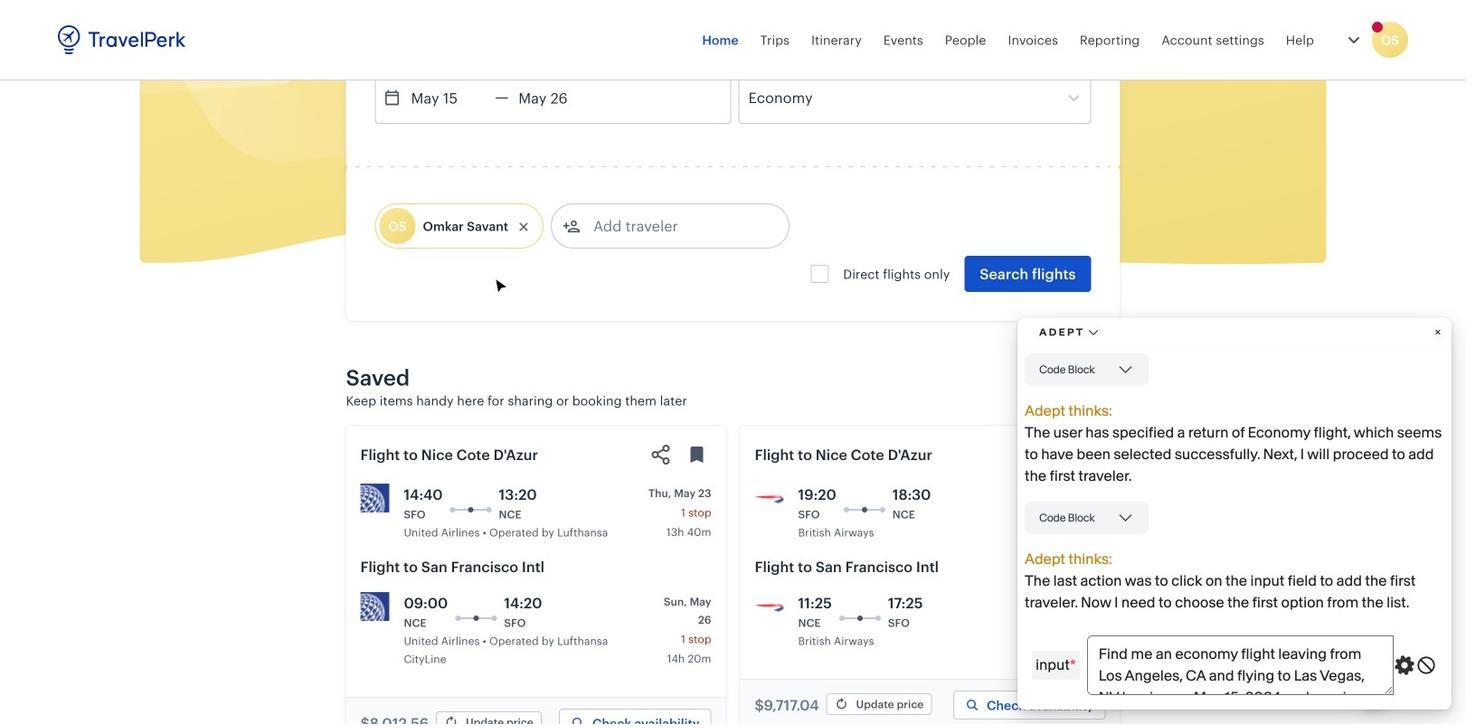Task type: locate. For each thing, give the bounding box(es) containing it.
To search field
[[783, 24, 1067, 52]]

1 vertical spatial united airlines image
[[360, 592, 389, 621]]

united airlines image
[[360, 484, 389, 513], [360, 592, 389, 621]]

0 vertical spatial united airlines image
[[360, 484, 389, 513]]

british airways image
[[755, 592, 784, 621]]



Task type: describe. For each thing, give the bounding box(es) containing it.
1 united airlines image from the top
[[360, 484, 389, 513]]

british airways image
[[755, 484, 784, 513]]

2 united airlines image from the top
[[360, 592, 389, 621]]

Add traveler search field
[[581, 212, 769, 241]]

Return text field
[[509, 72, 603, 123]]

Depart text field
[[401, 72, 495, 123]]



Task type: vqa. For each thing, say whether or not it's contained in the screenshot.
From search box
no



